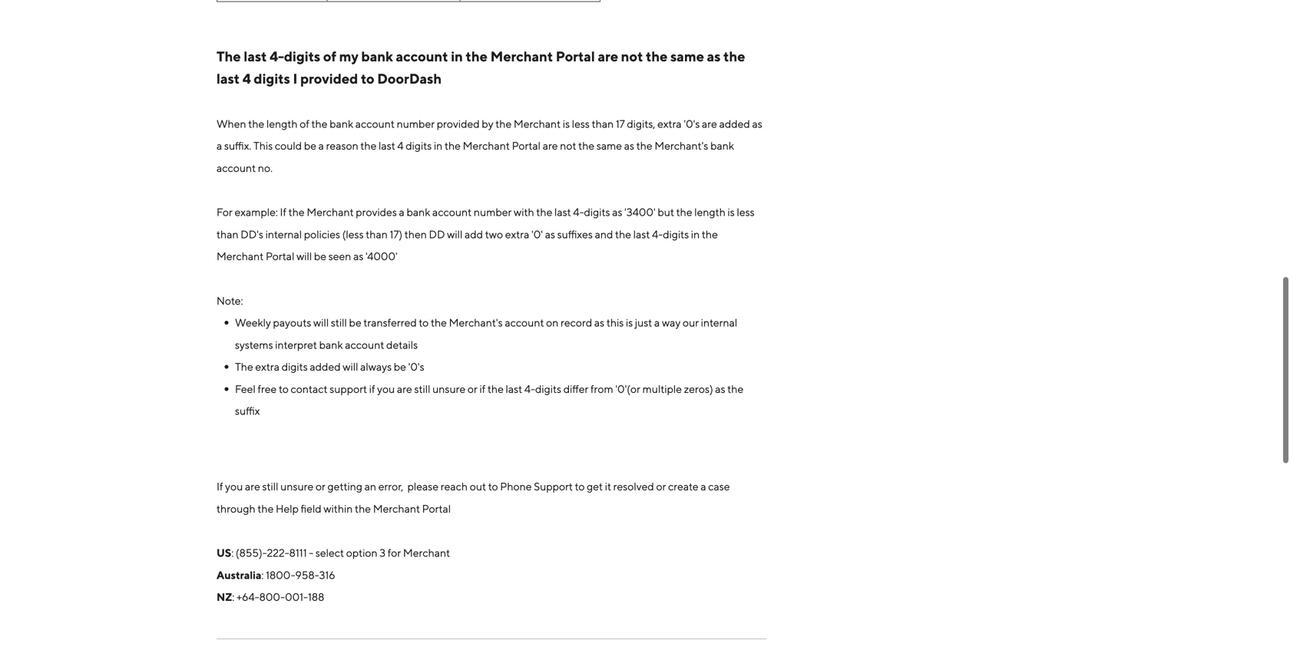 Task type: describe. For each thing, give the bounding box(es) containing it.
when
[[217, 117, 246, 130]]

merchant inside the last 4-digits of my bank account in the merchant portal are not the same as the last 4 digits i provided to doordash
[[491, 48, 553, 65]]

details
[[386, 339, 418, 351]]

help
[[276, 503, 299, 515]]

be inside weekly payouts will still be transferred to the merchant's account on record as this is just a way our internal systems interpret bank account details
[[349, 317, 362, 329]]

4- down but
[[652, 228, 663, 241]]

dd
[[429, 228, 445, 241]]

support
[[534, 481, 573, 493]]

account up reason on the top of the page
[[356, 117, 395, 130]]

the for the last 4-digits of my bank account in the merchant portal are not the same as the last 4 digits i provided to doordash
[[217, 48, 241, 65]]

merchant's inside when the length of the bank account number provided by the merchant is less than 17 digits, extra '0's are added as a suffix. this could be a reason the last 4 digits in the merchant portal are not the same as the merchant's bank account no.
[[655, 140, 709, 152]]

transferred
[[364, 317, 417, 329]]

digits up and
[[584, 206, 610, 219]]

create
[[668, 481, 699, 493]]

to inside the last 4-digits of my bank account in the merchant portal are not the same as the last 4 digits i provided to doordash
[[361, 70, 375, 87]]

digits up 'i'
[[284, 48, 321, 65]]

feel
[[235, 383, 256, 396]]

feel free to contact support if you are still unsure or if the last 4-digits differ from '0'(or multiple zeros) as the suffix
[[235, 383, 744, 418]]

internal inside for example: if the merchant provides a bank account number with the last 4-digits as '3400' but the length is less than dd's internal policies (less than 17) then dd will add two extra '0' as suffixes and the last 4-digits in the merchant portal will be seen as '4000'
[[266, 228, 302, 241]]

last inside when the length of the bank account number provided by the merchant is less than 17 digits, extra '0's are added as a suffix. this could be a reason the last 4 digits in the merchant portal are not the same as the merchant's bank account no.
[[379, 140, 395, 152]]

us : (855)-222-8111 - select option 3 for merchant
[[217, 547, 450, 560]]

get
[[587, 481, 603, 493]]

in inside the last 4-digits of my bank account in the merchant portal are not the same as the last 4 digits i provided to doordash
[[451, 48, 463, 65]]

0 horizontal spatial extra
[[255, 361, 280, 374]]

nz : +64-800-001-188
[[217, 591, 325, 604]]

account down suffix.
[[217, 162, 256, 174]]

merchant down the by
[[463, 140, 510, 152]]

merchant down dd's
[[217, 250, 264, 263]]

payouts
[[273, 317, 311, 329]]

a inside weekly payouts will still be transferred to the merchant's account on record as this is just a way our internal systems interpret bank account details
[[655, 317, 660, 329]]

then
[[405, 228, 427, 241]]

'0'
[[532, 228, 543, 241]]

as inside feel free to contact support if you are still unsure or if the last 4-digits differ from '0'(or multiple zeros) as the suffix
[[716, 383, 726, 396]]

less inside when the length of the bank account number provided by the merchant is less than 17 digits, extra '0's are added as a suffix. this could be a reason the last 4 digits in the merchant portal are not the same as the merchant's bank account no.
[[572, 117, 590, 130]]

you inside if you are still unsure or getting an error,  please reach out to phone support to get it resolved or create a case through the help field within the merchant portal
[[225, 481, 243, 493]]

will down the policies
[[297, 250, 312, 263]]

i
[[293, 70, 298, 87]]

001-
[[285, 591, 308, 604]]

digits down but
[[663, 228, 689, 241]]

of inside the last 4-digits of my bank account in the merchant portal are not the same as the last 4 digits i provided to doordash
[[323, 48, 337, 65]]

17)
[[390, 228, 403, 241]]

'4000'
[[366, 250, 398, 263]]

free
[[258, 383, 277, 396]]

still for getting
[[262, 481, 279, 493]]

if inside for example: if the merchant provides a bank account number with the last 4-digits as '3400' but the length is less than dd's internal policies (less than 17) then dd will add two extra '0' as suffixes and the last 4-digits in the merchant portal will be seen as '4000'
[[280, 206, 287, 219]]

account left the on
[[505, 317, 544, 329]]

no.
[[258, 162, 273, 174]]

the inside weekly payouts will still be transferred to the merchant's account on record as this is just a way our internal systems interpret bank account details
[[431, 317, 447, 329]]

getting
[[328, 481, 363, 493]]

account inside for example: if the merchant provides a bank account number with the last 4-digits as '3400' but the length is less than dd's internal policies (less than 17) then dd will add two extra '0' as suffixes and the last 4-digits in the merchant portal will be seen as '4000'
[[433, 206, 472, 219]]

option
[[346, 547, 378, 560]]

is inside when the length of the bank account number provided by the merchant is less than 17 digits, extra '0's are added as a suffix. this could be a reason the last 4 digits in the merchant portal are not the same as the merchant's bank account no.
[[563, 117, 570, 130]]

differ
[[564, 383, 589, 396]]

reach
[[441, 481, 468, 493]]

will right dd
[[447, 228, 463, 241]]

error,
[[379, 481, 404, 493]]

out
[[470, 481, 486, 493]]

weekly
[[235, 317, 271, 329]]

portal inside when the length of the bank account number provided by the merchant is less than 17 digits, extra '0's are added as a suffix. this could be a reason the last 4 digits in the merchant portal are not the same as the merchant's bank account no.
[[512, 140, 541, 152]]

is inside weekly payouts will still be transferred to the merchant's account on record as this is just a way our internal systems interpret bank account details
[[626, 317, 633, 329]]

not inside the last 4-digits of my bank account in the merchant portal are not the same as the last 4 digits i provided to doordash
[[621, 48, 643, 65]]

0 horizontal spatial than
[[217, 228, 239, 241]]

0 horizontal spatial '0's
[[408, 361, 425, 374]]

contact
[[291, 383, 328, 396]]

case
[[709, 481, 730, 493]]

account up the always
[[345, 339, 384, 351]]

a inside for example: if the merchant provides a bank account number with the last 4-digits as '3400' but the length is less than dd's internal policies (less than 17) then dd will add two extra '0' as suffixes and the last 4-digits in the merchant portal will be seen as '4000'
[[399, 206, 405, 219]]

nz
[[217, 591, 232, 604]]

resolved
[[614, 481, 654, 493]]

be inside for example: if the merchant provides a bank account number with the last 4-digits as '3400' but the length is less than dd's internal policies (less than 17) then dd will add two extra '0' as suffixes and the last 4-digits in the merchant portal will be seen as '4000'
[[314, 250, 327, 263]]

if inside if you are still unsure or getting an error,  please reach out to phone support to get it resolved or create a case through the help field within the merchant portal
[[217, 481, 223, 493]]

bank inside weekly payouts will still be transferred to the merchant's account on record as this is just a way our internal systems interpret bank account details
[[319, 339, 343, 351]]

: for nz
[[232, 591, 235, 604]]

internal inside weekly payouts will still be transferred to the merchant's account on record as this is just a way our internal systems interpret bank account details
[[701, 317, 738, 329]]

of inside when the length of the bank account number provided by the merchant is less than 17 digits, extra '0's are added as a suffix. this could be a reason the last 4 digits in the merchant portal are not the same as the merchant's bank account no.
[[300, 117, 309, 130]]

is inside for example: if the merchant provides a bank account number with the last 4-digits as '3400' but the length is less than dd's internal policies (less than 17) then dd will add two extra '0' as suffixes and the last 4-digits in the merchant portal will be seen as '4000'
[[728, 206, 735, 219]]

0 horizontal spatial added
[[310, 361, 341, 374]]

just
[[635, 317, 653, 329]]

length inside when the length of the bank account number provided by the merchant is less than 17 digits, extra '0's are added as a suffix. this could be a reason the last 4 digits in the merchant portal are not the same as the merchant's bank account no.
[[267, 117, 298, 130]]

portal inside for example: if the merchant provides a bank account number with the last 4-digits as '3400' but the length is less than dd's internal policies (less than 17) then dd will add two extra '0' as suffixes and the last 4-digits in the merchant portal will be seen as '4000'
[[266, 250, 295, 263]]

800-
[[259, 591, 285, 604]]

958-
[[295, 569, 319, 582]]

(855)-
[[236, 547, 267, 560]]

doordash
[[377, 70, 442, 87]]

policies
[[304, 228, 340, 241]]

portal inside the last 4-digits of my bank account in the merchant portal are not the same as the last 4 digits i provided to doordash
[[556, 48, 595, 65]]

a left suffix.
[[217, 140, 222, 152]]

reason
[[326, 140, 359, 152]]

316
[[319, 569, 335, 582]]

2 horizontal spatial or
[[656, 481, 666, 493]]

example:
[[235, 206, 278, 219]]

not inside when the length of the bank account number provided by the merchant is less than 17 digits, extra '0's are added as a suffix. this could be a reason the last 4 digits in the merchant portal are not the same as the merchant's bank account no.
[[560, 140, 577, 152]]

digits,
[[627, 117, 656, 130]]

188
[[308, 591, 325, 604]]

: for australia
[[262, 569, 264, 582]]

select
[[316, 547, 344, 560]]

suffix
[[235, 405, 260, 418]]

0 horizontal spatial or
[[316, 481, 326, 493]]

my
[[339, 48, 359, 65]]

australia : 1800-958-316
[[217, 569, 335, 582]]

'3400'
[[625, 206, 656, 219]]

for
[[217, 206, 233, 219]]

this
[[607, 317, 624, 329]]

a inside if you are still unsure or getting an error,  please reach out to phone support to get it resolved or create a case through the help field within the merchant portal
[[701, 481, 707, 493]]

be down details
[[394, 361, 406, 374]]

an
[[365, 481, 377, 493]]

two
[[485, 228, 503, 241]]

with
[[514, 206, 535, 219]]

the last 4-digits of my bank account in the merchant portal are not the same as the last 4 digits i provided to doordash
[[217, 48, 746, 87]]



Task type: vqa. For each thing, say whether or not it's contained in the screenshot.
bottom provided
yes



Task type: locate. For each thing, give the bounding box(es) containing it.
provides
[[356, 206, 397, 219]]

1 horizontal spatial unsure
[[433, 383, 466, 396]]

0 vertical spatial of
[[323, 48, 337, 65]]

the inside the last 4-digits of my bank account in the merchant portal are not the same as the last 4 digits i provided to doordash
[[217, 48, 241, 65]]

still up "help" on the bottom left of the page
[[262, 481, 279, 493]]

a left reason on the top of the page
[[319, 140, 324, 152]]

length right but
[[695, 206, 726, 219]]

0 vertical spatial less
[[572, 117, 590, 130]]

be inside when the length of the bank account number provided by the merchant is less than 17 digits, extra '0's are added as a suffix. this could be a reason the last 4 digits in the merchant portal are not the same as the merchant's bank account no.
[[304, 140, 317, 152]]

1 vertical spatial extra
[[505, 228, 530, 241]]

to left get
[[575, 481, 585, 493]]

the up when
[[217, 48, 241, 65]]

1 horizontal spatial provided
[[437, 117, 480, 130]]

1 horizontal spatial is
[[626, 317, 633, 329]]

4- left differ
[[525, 383, 536, 396]]

1 vertical spatial is
[[728, 206, 735, 219]]

1800-
[[266, 569, 295, 582]]

4 inside when the length of the bank account number provided by the merchant is less than 17 digits, extra '0's are added as a suffix. this could be a reason the last 4 digits in the merchant portal are not the same as the merchant's bank account no.
[[398, 140, 404, 152]]

to right transferred
[[419, 317, 429, 329]]

but
[[658, 206, 675, 219]]

the extra digits added will always be '0's
[[235, 361, 425, 374]]

will inside weekly payouts will still be transferred to the merchant's account on record as this is just a way our internal systems interpret bank account details
[[314, 317, 329, 329]]

0 vertical spatial internal
[[266, 228, 302, 241]]

0 vertical spatial extra
[[658, 117, 682, 130]]

1 vertical spatial of
[[300, 117, 309, 130]]

merchant's left the on
[[449, 317, 503, 329]]

is left just
[[626, 317, 633, 329]]

digits inside feel free to contact support if you are still unsure or if the last 4-digits differ from '0'(or multiple zeros) as the suffix
[[536, 383, 562, 396]]

be left transferred
[[349, 317, 362, 329]]

merchant right for
[[403, 547, 450, 560]]

-
[[309, 547, 314, 560]]

suffixes
[[558, 228, 593, 241]]

number
[[397, 117, 435, 130], [474, 206, 512, 219]]

2 vertical spatial in
[[691, 228, 700, 241]]

the
[[217, 48, 241, 65], [235, 361, 253, 374]]

1 vertical spatial unsure
[[281, 481, 314, 493]]

than inside when the length of the bank account number provided by the merchant is less than 17 digits, extra '0's are added as a suffix. this could be a reason the last 4 digits in the merchant portal are not the same as the merchant's bank account no.
[[592, 117, 614, 130]]

1 horizontal spatial extra
[[505, 228, 530, 241]]

222-
[[267, 547, 289, 560]]

always
[[360, 361, 392, 374]]

merchant up the by
[[491, 48, 553, 65]]

provided inside the last 4-digits of my bank account in the merchant portal are not the same as the last 4 digits i provided to doordash
[[300, 70, 358, 87]]

2 horizontal spatial than
[[592, 117, 614, 130]]

1 horizontal spatial not
[[621, 48, 643, 65]]

number down doordash
[[397, 117, 435, 130]]

4- inside feel free to contact support if you are still unsure or if the last 4-digits differ from '0'(or multiple zeros) as the suffix
[[525, 383, 536, 396]]

merchant up the policies
[[307, 206, 354, 219]]

1 vertical spatial same
[[597, 140, 622, 152]]

1 vertical spatial 4
[[398, 140, 404, 152]]

1 horizontal spatial merchant's
[[655, 140, 709, 152]]

note:
[[217, 294, 243, 307]]

(less
[[342, 228, 364, 241]]

by
[[482, 117, 494, 130]]

0 vertical spatial if
[[280, 206, 287, 219]]

0 vertical spatial number
[[397, 117, 435, 130]]

still up "the extra digits added will always be '0's"
[[331, 317, 347, 329]]

will up support
[[343, 361, 358, 374]]

as
[[707, 48, 721, 65], [753, 117, 763, 130], [624, 140, 635, 152], [612, 206, 623, 219], [545, 228, 555, 241], [353, 250, 364, 263], [595, 317, 605, 329], [716, 383, 726, 396]]

'0'(or
[[616, 383, 641, 396]]

still inside weekly payouts will still be transferred to the merchant's account on record as this is just a way our internal systems interpret bank account details
[[331, 317, 347, 329]]

0 horizontal spatial if
[[369, 383, 375, 396]]

1 horizontal spatial same
[[671, 48, 705, 65]]

0 horizontal spatial is
[[563, 117, 570, 130]]

if
[[280, 206, 287, 219], [217, 481, 223, 493]]

a right just
[[655, 317, 660, 329]]

1 horizontal spatial 4
[[398, 140, 404, 152]]

1 horizontal spatial less
[[737, 206, 755, 219]]

still inside if you are still unsure or getting an error,  please reach out to phone support to get it resolved or create a case through the help field within the merchant portal
[[262, 481, 279, 493]]

1 vertical spatial number
[[474, 206, 512, 219]]

unsure inside feel free to contact support if you are still unsure or if the last 4-digits differ from '0'(or multiple zeros) as the suffix
[[433, 383, 466, 396]]

1 if from the left
[[369, 383, 375, 396]]

last
[[244, 48, 267, 65], [217, 70, 240, 87], [379, 140, 395, 152], [555, 206, 571, 219], [634, 228, 650, 241], [506, 383, 523, 396]]

a
[[217, 140, 222, 152], [319, 140, 324, 152], [399, 206, 405, 219], [655, 317, 660, 329], [701, 481, 707, 493]]

seen
[[329, 250, 351, 263]]

0 horizontal spatial provided
[[300, 70, 358, 87]]

same inside when the length of the bank account number provided by the merchant is less than 17 digits, extra '0's are added as a suffix. this could be a reason the last 4 digits in the merchant portal are not the same as the merchant's bank account no.
[[597, 140, 622, 152]]

1 horizontal spatial if
[[280, 206, 287, 219]]

suffix.
[[224, 140, 252, 152]]

than
[[592, 117, 614, 130], [217, 228, 239, 241], [366, 228, 388, 241]]

: left 1800-
[[262, 569, 264, 582]]

of
[[323, 48, 337, 65], [300, 117, 309, 130]]

you
[[377, 383, 395, 396], [225, 481, 243, 493]]

1 vertical spatial still
[[414, 383, 431, 396]]

1 horizontal spatial if
[[480, 383, 486, 396]]

is left 17
[[563, 117, 570, 130]]

bank inside for example: if the merchant provides a bank account number with the last 4-digits as '3400' but the length is less than dd's internal policies (less than 17) then dd will add two extra '0' as suffixes and the last 4-digits in the merchant portal will be seen as '4000'
[[407, 206, 431, 219]]

4 right reason on the top of the page
[[398, 140, 404, 152]]

a up 17)
[[399, 206, 405, 219]]

less
[[572, 117, 590, 130], [737, 206, 755, 219]]

interpret
[[275, 339, 317, 351]]

added inside when the length of the bank account number provided by the merchant is less than 17 digits, extra '0's are added as a suffix. this could be a reason the last 4 digits in the merchant portal are not the same as the merchant's bank account no.
[[720, 117, 750, 130]]

added
[[720, 117, 750, 130], [310, 361, 341, 374]]

the for the extra digits added will always be '0's
[[235, 361, 253, 374]]

1 horizontal spatial still
[[331, 317, 347, 329]]

2 vertical spatial still
[[262, 481, 279, 493]]

provided down my
[[300, 70, 358, 87]]

'0's down details
[[408, 361, 425, 374]]

0 horizontal spatial still
[[262, 481, 279, 493]]

extra
[[658, 117, 682, 130], [505, 228, 530, 241], [255, 361, 280, 374]]

1 vertical spatial less
[[737, 206, 755, 219]]

4- inside the last 4-digits of my bank account in the merchant portal are not the same as the last 4 digits i provided to doordash
[[270, 48, 284, 65]]

for
[[388, 547, 401, 560]]

to inside feel free to contact support if you are still unsure or if the last 4-digits differ from '0'(or multiple zeros) as the suffix
[[279, 383, 289, 396]]

account inside the last 4-digits of my bank account in the merchant portal are not the same as the last 4 digits i provided to doordash
[[396, 48, 448, 65]]

as inside weekly payouts will still be transferred to the merchant's account on record as this is just a way our internal systems interpret bank account details
[[595, 317, 605, 329]]

2 vertical spatial is
[[626, 317, 633, 329]]

still down details
[[414, 383, 431, 396]]

for example: if the merchant provides a bank account number with the last 4-digits as '3400' but the length is less than dd's internal policies (less than 17) then dd will add two extra '0' as suffixes and the last 4-digits in the merchant portal will be seen as '4000'
[[217, 206, 755, 263]]

to right out
[[488, 481, 498, 493]]

'0's
[[684, 117, 700, 130], [408, 361, 425, 374]]

: left (855)-
[[232, 547, 234, 560]]

2 vertical spatial :
[[232, 591, 235, 604]]

extra inside when the length of the bank account number provided by the merchant is less than 17 digits, extra '0's are added as a suffix. this could be a reason the last 4 digits in the merchant portal are not the same as the merchant's bank account no.
[[658, 117, 682, 130]]

dd's
[[241, 228, 264, 241]]

1 vertical spatial merchant's
[[449, 317, 503, 329]]

1 horizontal spatial length
[[695, 206, 726, 219]]

internal
[[266, 228, 302, 241], [701, 317, 738, 329]]

3
[[380, 547, 386, 560]]

0 horizontal spatial length
[[267, 117, 298, 130]]

portal
[[556, 48, 595, 65], [512, 140, 541, 152], [266, 250, 295, 263], [422, 503, 451, 515]]

1 horizontal spatial you
[[377, 383, 395, 396]]

number inside when the length of the bank account number provided by the merchant is less than 17 digits, extra '0's are added as a suffix. this could be a reason the last 4 digits in the merchant portal are not the same as the merchant's bank account no.
[[397, 117, 435, 130]]

0 horizontal spatial of
[[300, 117, 309, 130]]

will
[[447, 228, 463, 241], [297, 250, 312, 263], [314, 317, 329, 329], [343, 361, 358, 374]]

merchant down error,
[[373, 503, 420, 515]]

still for to
[[331, 317, 347, 329]]

the up feel
[[235, 361, 253, 374]]

as inside the last 4-digits of my bank account in the merchant portal are not the same as the last 4 digits i provided to doordash
[[707, 48, 721, 65]]

number inside for example: if the merchant provides a bank account number with the last 4-digits as '3400' but the length is less than dd's internal policies (less than 17) then dd will add two extra '0' as suffixes and the last 4-digits in the merchant portal will be seen as '4000'
[[474, 206, 512, 219]]

1 horizontal spatial or
[[468, 383, 478, 396]]

1 vertical spatial length
[[695, 206, 726, 219]]

us
[[217, 547, 232, 560]]

be left seen
[[314, 250, 327, 263]]

0 vertical spatial '0's
[[684, 117, 700, 130]]

same
[[671, 48, 705, 65], [597, 140, 622, 152]]

1 vertical spatial '0's
[[408, 361, 425, 374]]

are inside the last 4-digits of my bank account in the merchant portal are not the same as the last 4 digits i provided to doordash
[[598, 48, 619, 65]]

or left create
[[656, 481, 666, 493]]

than down for
[[217, 228, 239, 241]]

australia
[[217, 569, 262, 582]]

bank inside the last 4-digits of my bank account in the merchant portal are not the same as the last 4 digits i provided to doordash
[[362, 48, 393, 65]]

length up "could"
[[267, 117, 298, 130]]

digits down interpret
[[282, 361, 308, 374]]

digits left 'i'
[[254, 70, 290, 87]]

this
[[254, 140, 273, 152]]

if you are still unsure or getting an error,  please reach out to phone support to get it resolved or create a case through the help field within the merchant portal
[[217, 481, 730, 515]]

systems
[[235, 339, 273, 351]]

multiple
[[643, 383, 682, 396]]

weekly payouts will still be transferred to the merchant's account on record as this is just a way our internal systems interpret bank account details
[[235, 317, 738, 351]]

0 horizontal spatial same
[[597, 140, 622, 152]]

4- left my
[[270, 48, 284, 65]]

still inside feel free to contact support if you are still unsure or if the last 4-digits differ from '0'(or multiple zeros) as the suffix
[[414, 383, 431, 396]]

8111
[[289, 547, 307, 560]]

1 horizontal spatial '0's
[[684, 117, 700, 130]]

a left case
[[701, 481, 707, 493]]

and
[[595, 228, 613, 241]]

2 horizontal spatial extra
[[658, 117, 682, 130]]

digits inside when the length of the bank account number provided by the merchant is less than 17 digits, extra '0's are added as a suffix. this could be a reason the last 4 digits in the merchant portal are not the same as the merchant's bank account no.
[[406, 140, 432, 152]]

on
[[546, 317, 559, 329]]

4 inside the last 4-digits of my bank account in the merchant portal are not the same as the last 4 digits i provided to doordash
[[243, 70, 251, 87]]

0 vertical spatial length
[[267, 117, 298, 130]]

0 horizontal spatial internal
[[266, 228, 302, 241]]

1 vertical spatial internal
[[701, 317, 738, 329]]

internal right our
[[701, 317, 738, 329]]

to inside weekly payouts will still be transferred to the merchant's account on record as this is just a way our internal systems interpret bank account details
[[419, 317, 429, 329]]

are
[[598, 48, 619, 65], [702, 117, 718, 130], [543, 140, 558, 152], [397, 383, 412, 396], [245, 481, 260, 493]]

digits left differ
[[536, 383, 562, 396]]

the
[[466, 48, 488, 65], [646, 48, 668, 65], [724, 48, 746, 65], [248, 117, 265, 130], [312, 117, 328, 130], [496, 117, 512, 130], [361, 140, 377, 152], [445, 140, 461, 152], [579, 140, 595, 152], [637, 140, 653, 152], [289, 206, 305, 219], [537, 206, 553, 219], [677, 206, 693, 219], [615, 228, 632, 241], [702, 228, 718, 241], [431, 317, 447, 329], [488, 383, 504, 396], [728, 383, 744, 396], [258, 503, 274, 515], [355, 503, 371, 515]]

in inside when the length of the bank account number provided by the merchant is less than 17 digits, extra '0's are added as a suffix. this could be a reason the last 4 digits in the merchant portal are not the same as the merchant's bank account no.
[[434, 140, 443, 152]]

within
[[324, 503, 353, 515]]

to right free
[[279, 383, 289, 396]]

0 horizontal spatial merchant's
[[449, 317, 503, 329]]

0 vertical spatial not
[[621, 48, 643, 65]]

0 vertical spatial added
[[720, 117, 750, 130]]

add
[[465, 228, 483, 241]]

phone
[[500, 481, 532, 493]]

4 up when
[[243, 70, 251, 87]]

if up through
[[217, 481, 223, 493]]

account up doordash
[[396, 48, 448, 65]]

+64-
[[237, 591, 259, 604]]

extra left the '0'
[[505, 228, 530, 241]]

1 vertical spatial if
[[217, 481, 223, 493]]

:
[[232, 547, 234, 560], [262, 569, 264, 582], [232, 591, 235, 604]]

if down weekly payouts will still be transferred to the merchant's account on record as this is just a way our internal systems interpret bank account details
[[480, 383, 486, 396]]

0 horizontal spatial not
[[560, 140, 577, 152]]

2 horizontal spatial is
[[728, 206, 735, 219]]

0 vertical spatial in
[[451, 48, 463, 65]]

is right but
[[728, 206, 735, 219]]

1 horizontal spatial number
[[474, 206, 512, 219]]

of left my
[[323, 48, 337, 65]]

unsure up "help" on the bottom left of the page
[[281, 481, 314, 493]]

are inside if you are still unsure or getting an error,  please reach out to phone support to get it resolved or create a case through the help field within the merchant portal
[[245, 481, 260, 493]]

or down weekly payouts will still be transferred to the merchant's account on record as this is just a way our internal systems interpret bank account details
[[468, 383, 478, 396]]

than left 17)
[[366, 228, 388, 241]]

2 horizontal spatial in
[[691, 228, 700, 241]]

if right example:
[[280, 206, 287, 219]]

if down the always
[[369, 383, 375, 396]]

you up through
[[225, 481, 243, 493]]

0 vertical spatial :
[[232, 547, 234, 560]]

merchant's
[[655, 140, 709, 152], [449, 317, 503, 329]]

1 horizontal spatial of
[[323, 48, 337, 65]]

or up field
[[316, 481, 326, 493]]

through
[[217, 503, 256, 515]]

merchant right the by
[[514, 117, 561, 130]]

2 if from the left
[[480, 383, 486, 396]]

2 vertical spatial extra
[[255, 361, 280, 374]]

you down the always
[[377, 383, 395, 396]]

digits down doordash
[[406, 140, 432, 152]]

0 vertical spatial still
[[331, 317, 347, 329]]

0 vertical spatial same
[[671, 48, 705, 65]]

2 horizontal spatial still
[[414, 383, 431, 396]]

'0's right digits,
[[684, 117, 700, 130]]

1 horizontal spatial internal
[[701, 317, 738, 329]]

0 horizontal spatial if
[[217, 481, 223, 493]]

merchant inside if you are still unsure or getting an error,  please reach out to phone support to get it resolved or create a case through the help field within the merchant portal
[[373, 503, 420, 515]]

zeros)
[[684, 383, 713, 396]]

unsure down weekly payouts will still be transferred to the merchant's account on record as this is just a way our internal systems interpret bank account details
[[433, 383, 466, 396]]

1 horizontal spatial than
[[366, 228, 388, 241]]

provided inside when the length of the bank account number provided by the merchant is less than 17 digits, extra '0's are added as a suffix. this could be a reason the last 4 digits in the merchant portal are not the same as the merchant's bank account no.
[[437, 117, 480, 130]]

than left 17
[[592, 117, 614, 130]]

1 horizontal spatial added
[[720, 117, 750, 130]]

extra right digits,
[[658, 117, 682, 130]]

in inside for example: if the merchant provides a bank account number with the last 4-digits as '3400' but the length is less than dd's internal policies (less than 17) then dd will add two extra '0' as suffixes and the last 4-digits in the merchant portal will be seen as '4000'
[[691, 228, 700, 241]]

1 horizontal spatial in
[[451, 48, 463, 65]]

are inside feel free to contact support if you are still unsure or if the last 4-digits differ from '0'(or multiple zeros) as the suffix
[[397, 383, 412, 396]]

less inside for example: if the merchant provides a bank account number with the last 4-digits as '3400' but the length is less than dd's internal policies (less than 17) then dd will add two extra '0' as suffixes and the last 4-digits in the merchant portal will be seen as '4000'
[[737, 206, 755, 219]]

0 vertical spatial is
[[563, 117, 570, 130]]

be right "could"
[[304, 140, 317, 152]]

record
[[561, 317, 593, 329]]

extra inside for example: if the merchant provides a bank account number with the last 4-digits as '3400' but the length is less than dd's internal policies (less than 17) then dd will add two extra '0' as suffixes and the last 4-digits in the merchant portal will be seen as '4000'
[[505, 228, 530, 241]]

length
[[267, 117, 298, 130], [695, 206, 726, 219]]

0 horizontal spatial number
[[397, 117, 435, 130]]

: left +64-
[[232, 591, 235, 604]]

provided left the by
[[437, 117, 480, 130]]

4- up suffixes
[[573, 206, 584, 219]]

will right payouts
[[314, 317, 329, 329]]

not
[[621, 48, 643, 65], [560, 140, 577, 152]]

number up two
[[474, 206, 512, 219]]

1 vertical spatial the
[[235, 361, 253, 374]]

0 horizontal spatial 4
[[243, 70, 251, 87]]

still
[[331, 317, 347, 329], [414, 383, 431, 396], [262, 481, 279, 493]]

is
[[563, 117, 570, 130], [728, 206, 735, 219], [626, 317, 633, 329]]

portal inside if you are still unsure or getting an error,  please reach out to phone support to get it resolved or create a case through the help field within the merchant portal
[[422, 503, 451, 515]]

account
[[396, 48, 448, 65], [356, 117, 395, 130], [217, 162, 256, 174], [433, 206, 472, 219], [505, 317, 544, 329], [345, 339, 384, 351]]

0 horizontal spatial you
[[225, 481, 243, 493]]

0 vertical spatial unsure
[[433, 383, 466, 396]]

0 horizontal spatial unsure
[[281, 481, 314, 493]]

internal right dd's
[[266, 228, 302, 241]]

account up dd
[[433, 206, 472, 219]]

extra up free
[[255, 361, 280, 374]]

unsure inside if you are still unsure or getting an error,  please reach out to phone support to get it resolved or create a case through the help field within the merchant portal
[[281, 481, 314, 493]]

0 vertical spatial 4
[[243, 70, 251, 87]]

17
[[616, 117, 625, 130]]

our
[[683, 317, 699, 329]]

4
[[243, 70, 251, 87], [398, 140, 404, 152]]

merchant's inside weekly payouts will still be transferred to the merchant's account on record as this is just a way our internal systems interpret bank account details
[[449, 317, 503, 329]]

1 vertical spatial not
[[560, 140, 577, 152]]

1 vertical spatial in
[[434, 140, 443, 152]]

of up "could"
[[300, 117, 309, 130]]

0 vertical spatial merchant's
[[655, 140, 709, 152]]

last inside feel free to contact support if you are still unsure or if the last 4-digits differ from '0'(or multiple zeros) as the suffix
[[506, 383, 523, 396]]

to left doordash
[[361, 70, 375, 87]]

when the length of the bank account number provided by the merchant is less than 17 digits, extra '0's are added as a suffix. this could be a reason the last 4 digits in the merchant portal are not the same as the merchant's bank account no.
[[217, 117, 763, 174]]

1 vertical spatial you
[[225, 481, 243, 493]]

way
[[662, 317, 681, 329]]

1 vertical spatial :
[[262, 569, 264, 582]]

same inside the last 4-digits of my bank account in the merchant portal are not the same as the last 4 digits i provided to doordash
[[671, 48, 705, 65]]

you inside feel free to contact support if you are still unsure or if the last 4-digits differ from '0'(or multiple zeros) as the suffix
[[377, 383, 395, 396]]

1 vertical spatial added
[[310, 361, 341, 374]]

1 vertical spatial provided
[[437, 117, 480, 130]]

support
[[330, 383, 367, 396]]

0 vertical spatial you
[[377, 383, 395, 396]]

merchant's down digits,
[[655, 140, 709, 152]]

field
[[301, 503, 322, 515]]

from
[[591, 383, 614, 396]]

: for us
[[232, 547, 234, 560]]

could
[[275, 140, 302, 152]]

0 vertical spatial provided
[[300, 70, 358, 87]]

or inside feel free to contact support if you are still unsure or if the last 4-digits differ from '0'(or multiple zeros) as the suffix
[[468, 383, 478, 396]]

0 horizontal spatial in
[[434, 140, 443, 152]]

0 vertical spatial the
[[217, 48, 241, 65]]

'0's inside when the length of the bank account number provided by the merchant is less than 17 digits, extra '0's are added as a suffix. this could be a reason the last 4 digits in the merchant portal are not the same as the merchant's bank account no.
[[684, 117, 700, 130]]

it
[[605, 481, 612, 493]]

0 horizontal spatial less
[[572, 117, 590, 130]]

length inside for example: if the merchant provides a bank account number with the last 4-digits as '3400' but the length is less than dd's internal policies (less than 17) then dd will add two extra '0' as suffixes and the last 4-digits in the merchant portal will be seen as '4000'
[[695, 206, 726, 219]]



